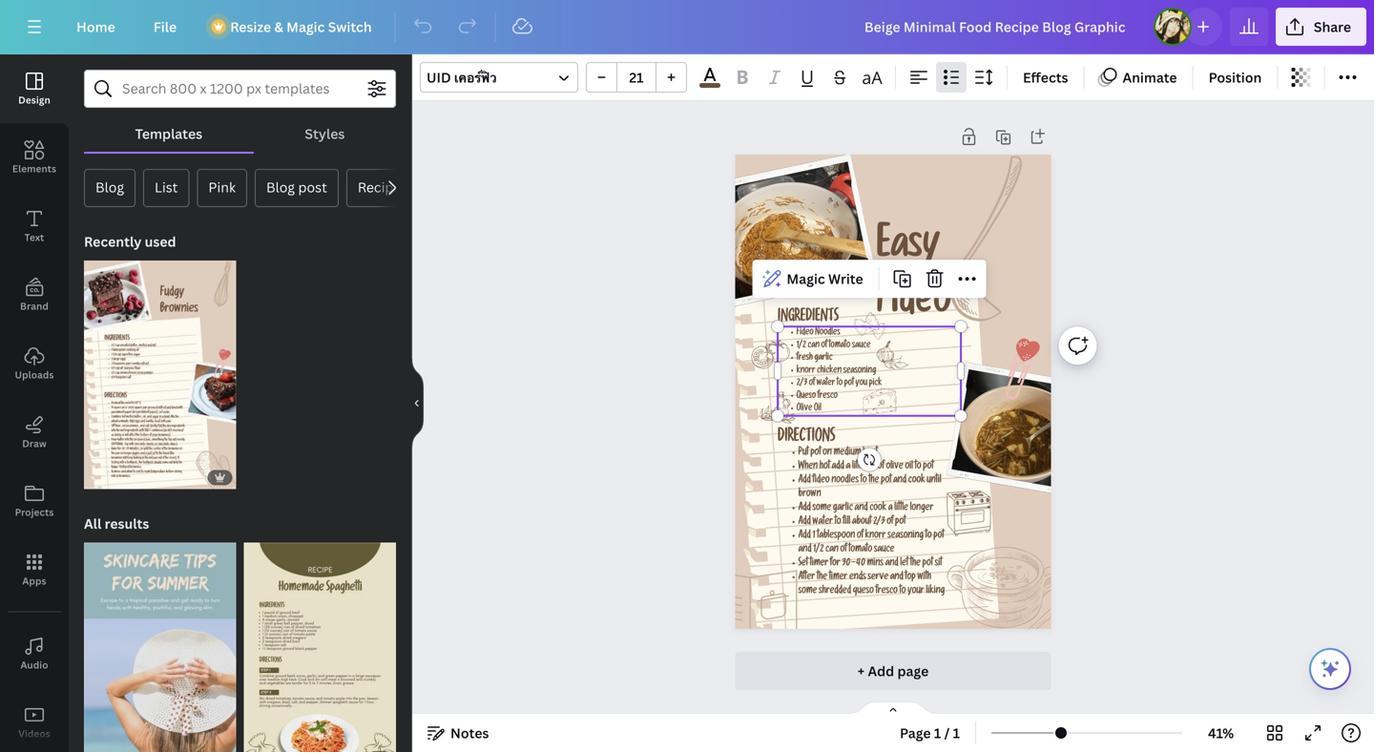 Task type: describe. For each thing, give the bounding box(es) containing it.
uploads button
[[0, 329, 69, 398]]

tomato inside fideo noodles 1/2 can of tomato sauce fresh garlic knorr chicken seasoning 2/3 of water to pot you pick queso fresco olive oil
[[829, 341, 851, 351]]

blog button
[[84, 169, 136, 207]]

40
[[857, 559, 866, 569]]

fill
[[843, 518, 851, 528]]

beige minimal food recipe card blog graphic image
[[244, 543, 396, 752]]

magic write button
[[757, 264, 871, 294]]

blog post
[[266, 178, 327, 196]]

post
[[298, 178, 327, 196]]

garlic inside fideo noodles 1/2 can of tomato sauce fresh garlic knorr chicken seasoning 2/3 of water to pot you pick queso fresco olive oil
[[815, 354, 833, 363]]

1 vertical spatial little
[[895, 504, 909, 514]]

seasoning inside put pot on medium heat when hot add a little bit of olive oil to pot add fideo noodles to the pot and cook until brown add some garlic and cook a little longer add water to fill about 2/3 of pot add 1 tablespoon of knorr seasoning to pot and 1/2 can of tomato sauce set timer for 30-40 mins and let the pot sit after the timer ends serve and top with some shredded queso fresco to your liking
[[888, 531, 924, 542]]

to right 'oil'
[[915, 462, 922, 473]]

1 vertical spatial cook
[[870, 504, 887, 514]]

41% button
[[1191, 718, 1253, 749]]

ingredients
[[778, 311, 839, 326]]

1 vertical spatial some
[[799, 587, 817, 597]]

liking
[[926, 587, 945, 597]]

all
[[84, 514, 102, 533]]

pick
[[869, 379, 882, 389]]

brand button
[[0, 261, 69, 329]]

until
[[927, 476, 942, 486]]

water inside put pot on medium heat when hot add a little bit of olive oil to pot add fideo noodles to the pot and cook until brown add some garlic and cook a little longer add water to fill about 2/3 of pot add 1 tablespoon of knorr seasoning to pot and 1/2 can of tomato sauce set timer for 30-40 mins and let the pot sit after the timer ends serve and top with some shredded queso fresco to your liking
[[813, 518, 833, 528]]

pot up until
[[923, 462, 934, 473]]

queso
[[797, 392, 816, 401]]

page
[[898, 662, 929, 680]]

recipe button
[[346, 169, 413, 207]]

notes
[[451, 724, 489, 742]]

longer
[[911, 504, 934, 514]]

sauce inside fideo noodles 1/2 can of tomato sauce fresh garlic knorr chicken seasoning 2/3 of water to pot you pick queso fresco olive oil
[[852, 341, 871, 351]]

elements
[[12, 162, 56, 175]]

noodles
[[832, 476, 859, 486]]

resize
[[230, 18, 271, 36]]

0 horizontal spatial the
[[817, 573, 828, 583]]

all results
[[84, 514, 149, 533]]

for
[[830, 559, 841, 569]]

and down the olive
[[894, 476, 907, 486]]

sauce inside put pot on medium heat when hot add a little bit of olive oil to pot add fideo noodles to the pot and cook until brown add some garlic and cook a little longer add water to fill about 2/3 of pot add 1 tablespoon of knorr seasoning to pot and 1/2 can of tomato sauce set timer for 30-40 mins and let the pot sit after the timer ends serve and top with some shredded queso fresco to your liking
[[874, 545, 895, 556]]

resize & magic switch button
[[200, 8, 387, 46]]

animate button
[[1093, 62, 1186, 93]]

brand
[[20, 300, 49, 313]]

pink
[[209, 178, 236, 196]]

uid เคอร์ฟิว
[[427, 68, 497, 86]]

laddle icon image
[[913, 152, 1087, 335]]

blog for blog post
[[266, 178, 295, 196]]

recipe
[[358, 178, 401, 196]]

draw button
[[0, 398, 69, 467]]

uploads
[[15, 369, 54, 381]]

templates button
[[84, 116, 254, 152]]

design
[[18, 94, 50, 106]]

mins
[[868, 559, 884, 569]]

main menu bar
[[0, 0, 1375, 54]]

position
[[1209, 68, 1263, 86]]

of up "30-" at the bottom right of the page
[[841, 545, 847, 556]]

of down 'noodles'
[[822, 341, 828, 351]]

1/2 inside fideo noodles 1/2 can of tomato sauce fresh garlic knorr chicken seasoning 2/3 of water to pot you pick queso fresco olive oil
[[797, 341, 807, 351]]

directions
[[778, 431, 836, 447]]

home
[[76, 18, 115, 36]]

put pot on medium heat when hot add a little bit of olive oil to pot add fideo noodles to the pot and cook until brown add some garlic and cook a little longer add water to fill about 2/3 of pot add 1 tablespoon of knorr seasoning to pot and 1/2 can of tomato sauce set timer for 30-40 mins and let the pot sit after the timer ends serve and top with some shredded queso fresco to your liking
[[799, 448, 946, 597]]

1 vertical spatial timer
[[829, 573, 848, 583]]

– – number field
[[624, 68, 650, 86]]

pot up sit
[[934, 531, 945, 542]]

and up 'set'
[[799, 545, 812, 556]]

0 vertical spatial a
[[846, 462, 851, 473]]

apps
[[22, 575, 46, 588]]

to left fill
[[835, 518, 842, 528]]

knorr inside fideo noodles 1/2 can of tomato sauce fresh garlic knorr chicken seasoning 2/3 of water to pot you pick queso fresco olive oil
[[797, 367, 816, 376]]

and up about on the right bottom of the page
[[855, 504, 868, 514]]

pink button
[[197, 169, 247, 207]]

0 vertical spatial little
[[853, 462, 867, 473]]

ends
[[850, 573, 866, 583]]

1 horizontal spatial 1
[[935, 724, 942, 742]]

audio button
[[0, 620, 69, 688]]

used
[[145, 233, 176, 251]]

2/3 inside fideo noodles 1/2 can of tomato sauce fresh garlic knorr chicken seasoning 2/3 of water to pot you pick queso fresco olive oil
[[797, 379, 808, 389]]

oil
[[905, 462, 914, 473]]

can inside put pot on medium heat when hot add a little bit of olive oil to pot add fideo noodles to the pot and cook until brown add some garlic and cook a little longer add water to fill about 2/3 of pot add 1 tablespoon of knorr seasoning to pot and 1/2 can of tomato sauce set timer for 30-40 mins and let the pot sit after the timer ends serve and top with some shredded queso fresco to your liking
[[826, 545, 839, 556]]

can inside fideo noodles 1/2 can of tomato sauce fresh garlic knorr chicken seasoning 2/3 of water to pot you pick queso fresco olive oil
[[808, 341, 820, 351]]

page
[[900, 724, 931, 742]]

top
[[906, 573, 916, 583]]

fresh
[[797, 354, 813, 363]]

recently
[[84, 233, 142, 251]]

add
[[832, 462, 845, 473]]

let
[[901, 559, 909, 569]]

styles
[[305, 125, 345, 143]]

to inside fideo noodles 1/2 can of tomato sauce fresh garlic knorr chicken seasoning 2/3 of water to pot you pick queso fresco olive oil
[[837, 379, 843, 389]]

shredded
[[819, 587, 852, 597]]

resize & magic switch
[[230, 18, 372, 36]]

gas stove, kitchenware , cooking cartoon doodle. image
[[947, 490, 991, 536]]

set
[[799, 559, 809, 569]]

2 horizontal spatial 1
[[954, 724, 961, 742]]

apps button
[[0, 536, 69, 604]]

brown
[[799, 490, 822, 500]]

oil
[[814, 405, 822, 414]]

projects button
[[0, 467, 69, 536]]

knorr inside put pot on medium heat when hot add a little bit of olive oil to pot add fideo noodles to the pot and cook until brown add some garlic and cook a little longer add water to fill about 2/3 of pot add 1 tablespoon of knorr seasoning to pot and 1/2 can of tomato sauce set timer for 30-40 mins and let the pot sit after the timer ends serve and top with some shredded queso fresco to your liking
[[866, 531, 886, 542]]

pot down the olive
[[881, 476, 892, 486]]

to right noodles
[[861, 476, 867, 486]]

elements button
[[0, 123, 69, 192]]

show pages image
[[848, 701, 940, 716]]

when
[[799, 462, 818, 473]]

on
[[823, 448, 832, 459]]

and left let
[[886, 559, 899, 569]]

easy
[[877, 230, 940, 271]]

write
[[829, 270, 864, 288]]

farfalle pasta illustration image
[[854, 312, 885, 340]]

#725039 image
[[700, 83, 721, 88]]

noodles
[[815, 329, 841, 338]]

text
[[25, 231, 44, 244]]

styles button
[[254, 116, 396, 152]]

2/3 inside put pot on medium heat when hot add a little bit of olive oil to pot add fideo noodles to the pot and cook until brown add some garlic and cook a little longer add water to fill about 2/3 of pot add 1 tablespoon of knorr seasoning to pot and 1/2 can of tomato sauce set timer for 30-40 mins and let the pot sit after the timer ends serve and top with some shredded queso fresco to your liking
[[874, 518, 885, 528]]

of right bit
[[878, 462, 885, 473]]

add inside + add page 'button'
[[868, 662, 895, 680]]



Task type: vqa. For each thing, say whether or not it's contained in the screenshot.
right The Magic
yes



Task type: locate. For each thing, give the bounding box(es) containing it.
1 horizontal spatial blog
[[266, 178, 295, 196]]

text button
[[0, 192, 69, 261]]

0 vertical spatial garlic
[[815, 354, 833, 363]]

list
[[155, 178, 178, 196]]

design button
[[0, 54, 69, 123]]

seasoning up let
[[888, 531, 924, 542]]

magic write
[[787, 270, 864, 288]]

page 1 / 1
[[900, 724, 961, 742]]

0 vertical spatial 1/2
[[797, 341, 807, 351]]

fideo noodles 1/2 can of tomato sauce fresh garlic knorr chicken seasoning 2/3 of water to pot you pick queso fresco olive oil
[[797, 329, 882, 414]]

hot
[[820, 462, 830, 473]]

1 vertical spatial fresco
[[876, 587, 898, 597]]

serve
[[868, 573, 889, 583]]

41%
[[1209, 724, 1235, 742]]

switch
[[328, 18, 372, 36]]

seasoning
[[844, 367, 877, 376], [888, 531, 924, 542]]

0 horizontal spatial a
[[846, 462, 851, 473]]

pot inside fideo noodles 1/2 can of tomato sauce fresh garlic knorr chicken seasoning 2/3 of water to pot you pick queso fresco olive oil
[[845, 379, 854, 389]]

teal summer skincare blog graphic group
[[84, 531, 236, 752]]

0 horizontal spatial cook
[[870, 504, 887, 514]]

of
[[822, 341, 828, 351], [809, 379, 815, 389], [878, 462, 885, 473], [887, 518, 894, 528], [857, 531, 864, 542], [841, 545, 847, 556]]

videos
[[18, 728, 50, 740]]

0 vertical spatial timer
[[810, 559, 829, 569]]

hide image
[[412, 358, 424, 449]]

1 horizontal spatial fideo
[[877, 285, 952, 326]]

1 left tablespoon at the right bottom of page
[[813, 531, 816, 542]]

timer down for
[[829, 573, 848, 583]]

draw
[[22, 437, 47, 450]]

effects
[[1024, 68, 1069, 86]]

1 horizontal spatial the
[[869, 476, 880, 486]]

fresco
[[818, 392, 838, 401], [876, 587, 898, 597]]

1 horizontal spatial seasoning
[[888, 531, 924, 542]]

teal summer skincare blog graphic image
[[84, 543, 236, 752]]

magic up ingredients
[[787, 270, 826, 288]]

1 vertical spatial can
[[826, 545, 839, 556]]

1 right "/"
[[954, 724, 961, 742]]

magic inside button
[[287, 18, 325, 36]]

little left bit
[[853, 462, 867, 473]]

fresco down "serve"
[[876, 587, 898, 597]]

0 vertical spatial 2/3
[[797, 379, 808, 389]]

fideo inside fideo noodles 1/2 can of tomato sauce fresh garlic knorr chicken seasoning 2/3 of water to pot you pick queso fresco olive oil
[[797, 329, 814, 338]]

fideo
[[877, 285, 952, 326], [797, 329, 814, 338]]

to
[[837, 379, 843, 389], [915, 462, 922, 473], [861, 476, 867, 486], [835, 518, 842, 528], [926, 531, 932, 542], [900, 587, 906, 597]]

uid
[[427, 68, 451, 86]]

the right after
[[817, 573, 828, 583]]

the
[[869, 476, 880, 486], [911, 559, 921, 569], [817, 573, 828, 583]]

sauce up mins
[[874, 545, 895, 556]]

+
[[858, 662, 865, 680]]

1 inside put pot on medium heat when hot add a little bit of olive oil to pot add fideo noodles to the pot and cook until brown add some garlic and cook a little longer add water to fill about 2/3 of pot add 1 tablespoon of knorr seasoning to pot and 1/2 can of tomato sauce set timer for 30-40 mins and let the pot sit after the timer ends serve and top with some shredded queso fresco to your liking
[[813, 531, 816, 542]]

to down chicken
[[837, 379, 843, 389]]

fideo down easy
[[877, 285, 952, 326]]

cook up about on the right bottom of the page
[[870, 504, 887, 514]]

about
[[853, 518, 872, 528]]

animate
[[1123, 68, 1178, 86]]

after
[[799, 573, 815, 583]]

1 vertical spatial fideo
[[797, 329, 814, 338]]

some down after
[[799, 587, 817, 597]]

can up for
[[826, 545, 839, 556]]

1 vertical spatial the
[[911, 559, 921, 569]]

garlic up chicken
[[815, 354, 833, 363]]

position button
[[1202, 62, 1270, 93]]

templates
[[135, 125, 203, 143]]

queso
[[853, 587, 874, 597]]

fresco up the oil
[[818, 392, 838, 401]]

home link
[[61, 8, 131, 46]]

to left your
[[900, 587, 906, 597]]

water
[[817, 379, 836, 389], [813, 518, 833, 528]]

and left top
[[891, 573, 904, 583]]

tomato
[[829, 341, 851, 351], [849, 545, 873, 556]]

group
[[586, 62, 687, 93]]

fideo for fideo
[[877, 285, 952, 326]]

side panel tab list
[[0, 54, 69, 752]]

pot left you in the right of the page
[[845, 379, 854, 389]]

1 vertical spatial magic
[[787, 270, 826, 288]]

results
[[105, 514, 149, 533]]

share button
[[1277, 8, 1367, 46]]

1 blog from the left
[[95, 178, 124, 196]]

0 vertical spatial fresco
[[818, 392, 838, 401]]

0 horizontal spatial blog
[[95, 178, 124, 196]]

1 left "/"
[[935, 724, 942, 742]]

1 horizontal spatial fresco
[[876, 587, 898, 597]]

effects button
[[1016, 62, 1077, 93]]

0 vertical spatial knorr
[[797, 367, 816, 376]]

the right let
[[911, 559, 921, 569]]

1 horizontal spatial sauce
[[874, 545, 895, 556]]

1 horizontal spatial magic
[[787, 270, 826, 288]]

0 vertical spatial can
[[808, 341, 820, 351]]

1 horizontal spatial little
[[895, 504, 909, 514]]

0 vertical spatial fideo
[[877, 285, 952, 326]]

0 horizontal spatial 1
[[813, 531, 816, 542]]

1 horizontal spatial knorr
[[866, 531, 886, 542]]

garlic inside put pot on medium heat when hot add a little bit of olive oil to pot add fideo noodles to the pot and cook until brown add some garlic and cook a little longer add water to fill about 2/3 of pot add 1 tablespoon of knorr seasoning to pot and 1/2 can of tomato sauce set timer for 30-40 mins and let the pot sit after the timer ends serve and top with some shredded queso fresco to your liking
[[833, 504, 853, 514]]

olive
[[887, 462, 904, 473]]

1 horizontal spatial 1/2
[[814, 545, 824, 556]]

can
[[808, 341, 820, 351], [826, 545, 839, 556]]

water up tablespoon at the right bottom of page
[[813, 518, 833, 528]]

the down bit
[[869, 476, 880, 486]]

garlic
[[815, 354, 833, 363], [833, 504, 853, 514]]

0 horizontal spatial 2/3
[[797, 379, 808, 389]]

you
[[856, 379, 868, 389]]

2/3 up queso
[[797, 379, 808, 389]]

1 horizontal spatial cook
[[909, 476, 926, 486]]

blog for blog
[[95, 178, 124, 196]]

0 vertical spatial tomato
[[829, 341, 851, 351]]

0 vertical spatial cook
[[909, 476, 926, 486]]

magic inside button
[[787, 270, 826, 288]]

seasoning inside fideo noodles 1/2 can of tomato sauce fresh garlic knorr chicken seasoning 2/3 of water to pot you pick queso fresco olive oil
[[844, 367, 877, 376]]

2 vertical spatial the
[[817, 573, 828, 583]]

1 vertical spatial knorr
[[866, 531, 886, 542]]

some
[[813, 504, 832, 514], [799, 587, 817, 597]]

magic right &
[[287, 18, 325, 36]]

0 vertical spatial some
[[813, 504, 832, 514]]

fideo
[[813, 476, 830, 486]]

#725039 image
[[700, 83, 721, 88]]

+ add page
[[858, 662, 929, 680]]

some down "brown"
[[813, 504, 832, 514]]

little left the longer
[[895, 504, 909, 514]]

0 vertical spatial water
[[817, 379, 836, 389]]

+ add page button
[[736, 652, 1052, 690]]

grey line cookbook icon isolated on white background. cooking book icon. recipe book. fork and knife icons. cutlery symbol.  vector illustration image
[[703, 570, 798, 642]]

0 horizontal spatial little
[[853, 462, 867, 473]]

0 vertical spatial sauce
[[852, 341, 871, 351]]

of down about on the right bottom of the page
[[857, 531, 864, 542]]

0 horizontal spatial 1/2
[[797, 341, 807, 351]]

tablespoon
[[817, 531, 856, 542]]

&
[[274, 18, 283, 36]]

seasoning up you in the right of the page
[[844, 367, 877, 376]]

fresco inside fideo noodles 1/2 can of tomato sauce fresh garlic knorr chicken seasoning 2/3 of water to pot you pick queso fresco olive oil
[[818, 392, 838, 401]]

heat
[[863, 448, 878, 459]]

projects
[[15, 506, 54, 519]]

chicken
[[817, 367, 842, 376]]

a left the longer
[[889, 504, 893, 514]]

blog post button
[[255, 169, 339, 207]]

1 vertical spatial garlic
[[833, 504, 853, 514]]

put
[[799, 448, 809, 459]]

0 horizontal spatial fideo
[[797, 329, 814, 338]]

0 vertical spatial the
[[869, 476, 880, 486]]

1 vertical spatial a
[[889, 504, 893, 514]]

1 horizontal spatial timer
[[829, 573, 848, 583]]

file button
[[138, 8, 192, 46]]

1/2 inside put pot on medium heat when hot add a little bit of olive oil to pot add fideo noodles to the pot and cook until brown add some garlic and cook a little longer add water to fill about 2/3 of pot add 1 tablespoon of knorr seasoning to pot and 1/2 can of tomato sauce set timer for 30-40 mins and let the pot sit after the timer ends serve and top with some shredded queso fresco to your liking
[[814, 545, 824, 556]]

2/3 right about on the right bottom of the page
[[874, 518, 885, 528]]

2 blog from the left
[[266, 178, 295, 196]]

a
[[846, 462, 851, 473], [889, 504, 893, 514]]

1 horizontal spatial a
[[889, 504, 893, 514]]

knorr down fresh
[[797, 367, 816, 376]]

tomato inside put pot on medium heat when hot add a little bit of olive oil to pot add fideo noodles to the pot and cook until brown add some garlic and cook a little longer add water to fill about 2/3 of pot add 1 tablespoon of knorr seasoning to pot and 1/2 can of tomato sauce set timer for 30-40 mins and let the pot sit after the timer ends serve and top with some shredded queso fresco to your liking
[[849, 545, 873, 556]]

1/2 down tablespoon at the right bottom of page
[[814, 545, 824, 556]]

sauce
[[852, 341, 871, 351], [874, 545, 895, 556]]

0 horizontal spatial magic
[[287, 18, 325, 36]]

0 horizontal spatial timer
[[810, 559, 829, 569]]

pot
[[845, 379, 854, 389], [811, 448, 821, 459], [923, 462, 934, 473], [881, 476, 892, 486], [896, 518, 906, 528], [934, 531, 945, 542], [923, 559, 934, 569]]

knorr down about on the right bottom of the page
[[866, 531, 886, 542]]

file
[[154, 18, 177, 36]]

garlic up fill
[[833, 504, 853, 514]]

can up fresh
[[808, 341, 820, 351]]

of up queso
[[809, 379, 815, 389]]

0 horizontal spatial knorr
[[797, 367, 816, 376]]

water inside fideo noodles 1/2 can of tomato sauce fresh garlic knorr chicken seasoning 2/3 of water to pot you pick queso fresco olive oil
[[817, 379, 836, 389]]

1 vertical spatial tomato
[[849, 545, 873, 556]]

1 vertical spatial 2/3
[[874, 518, 885, 528]]

1 horizontal spatial can
[[826, 545, 839, 556]]

cook
[[909, 476, 926, 486], [870, 504, 887, 514]]

sauce down farfalle pasta illustration image
[[852, 341, 871, 351]]

Search 800 x 1200 px templates search field
[[122, 71, 358, 107]]

a right add
[[846, 462, 851, 473]]

olive
[[797, 405, 813, 414]]

1 horizontal spatial 2/3
[[874, 518, 885, 528]]

2 horizontal spatial the
[[911, 559, 921, 569]]

Design title text field
[[850, 8, 1147, 46]]

0 vertical spatial magic
[[287, 18, 325, 36]]

1 vertical spatial water
[[813, 518, 833, 528]]

canva assistant image
[[1320, 658, 1343, 681]]

uid เคอร์ฟิว button
[[420, 62, 579, 93]]

0 horizontal spatial seasoning
[[844, 367, 877, 376]]

tomato down 'noodles'
[[829, 341, 851, 351]]

cook down 'oil'
[[909, 476, 926, 486]]

fresco inside put pot on medium heat when hot add a little bit of olive oil to pot add fideo noodles to the pot and cook until brown add some garlic and cook a little longer add water to fill about 2/3 of pot add 1 tablespoon of knorr seasoning to pot and 1/2 can of tomato sauce set timer for 30-40 mins and let the pot sit after the timer ends serve and top with some shredded queso fresco to your liking
[[876, 587, 898, 597]]

beige minimal food recipe blog graphic group
[[84, 249, 237, 489]]

1 vertical spatial 1/2
[[814, 545, 824, 556]]

1/2 up fresh
[[797, 341, 807, 351]]

knorr
[[797, 367, 816, 376], [866, 531, 886, 542]]

fideo for fideo noodles 1/2 can of tomato sauce fresh garlic knorr chicken seasoning 2/3 of water to pot you pick queso fresco olive oil
[[797, 329, 814, 338]]

0 horizontal spatial fresco
[[818, 392, 838, 401]]

and
[[894, 476, 907, 486], [855, 504, 868, 514], [799, 545, 812, 556], [886, 559, 899, 569], [891, 573, 904, 583]]

olive oil hand drawn image
[[761, 392, 796, 424]]

notes button
[[420, 718, 497, 749]]

audio
[[20, 659, 48, 672]]

beige minimal food recipe card blog graphic group
[[244, 531, 396, 752]]

1 vertical spatial seasoning
[[888, 531, 924, 542]]

beige minimal food recipe blog graphic image
[[84, 261, 237, 489]]

to down the longer
[[926, 531, 932, 542]]

0 horizontal spatial can
[[808, 341, 820, 351]]

pot left sit
[[923, 559, 934, 569]]

timer right 'set'
[[810, 559, 829, 569]]

fideo down ingredients
[[797, 329, 814, 338]]

share
[[1315, 18, 1352, 36]]

pot right about on the right bottom of the page
[[896, 518, 906, 528]]

pot left on
[[811, 448, 821, 459]]

blog up recently
[[95, 178, 124, 196]]

water down chicken
[[817, 379, 836, 389]]

blog left post
[[266, 178, 295, 196]]

1 vertical spatial sauce
[[874, 545, 895, 556]]

of right about on the right bottom of the page
[[887, 518, 894, 528]]

30-
[[842, 559, 857, 569]]

sit
[[935, 559, 943, 569]]

0 vertical spatial seasoning
[[844, 367, 877, 376]]

tomato up 40
[[849, 545, 873, 556]]

0 horizontal spatial sauce
[[852, 341, 871, 351]]



